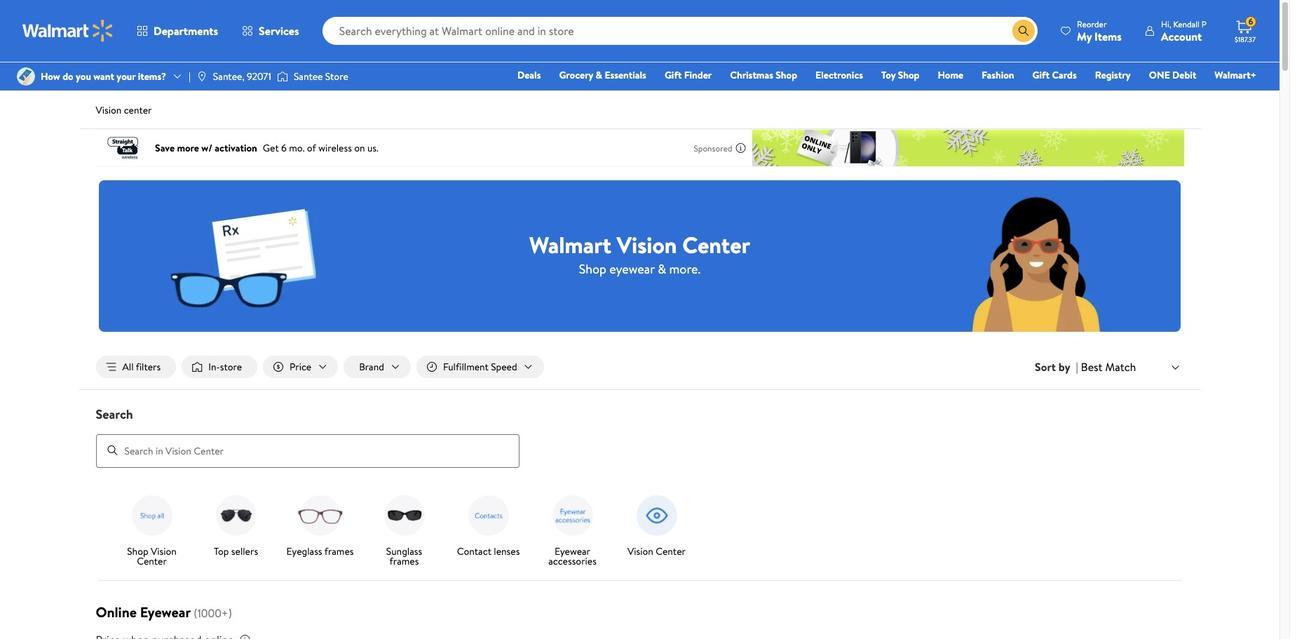 Task type: locate. For each thing, give the bounding box(es) containing it.
0 vertical spatial &
[[596, 68, 603, 82]]

center for walmart
[[683, 229, 751, 260]]

sort and filter section element
[[79, 344, 1201, 389]]

electronics link
[[810, 67, 870, 83]]

store
[[220, 360, 242, 374]]

filters
[[136, 360, 161, 374]]

 image right 92071
[[277, 69, 288, 83]]

top sellers image
[[211, 490, 261, 541]]

0 horizontal spatial  image
[[196, 71, 208, 82]]

in-store button
[[182, 356, 257, 378]]

shop inside walmart vision center shop eyewear & more.
[[579, 260, 607, 277]]

walmart vision center. shop eyewear and more. image
[[99, 180, 1182, 332]]

santee,
[[213, 69, 245, 83]]

all filters
[[122, 360, 161, 374]]

how
[[41, 69, 60, 83]]

search icon image
[[1019, 25, 1030, 36]]

sunglass frames
[[386, 544, 422, 568]]

eyeglass
[[287, 544, 322, 558]]

match
[[1106, 359, 1137, 374]]

eyewear inside eyewear accessories
[[555, 544, 591, 558]]

0 horizontal spatial frames
[[325, 544, 354, 558]]

shop right toy
[[898, 68, 920, 82]]

eyeglass frames image
[[295, 490, 345, 541]]

fulfillment speed button
[[417, 356, 544, 378]]

eyewear down eyewear accessories image
[[555, 544, 591, 558]]

2 gift from the left
[[1033, 68, 1050, 82]]

& left more.
[[658, 260, 666, 277]]

shop left eyewear
[[579, 260, 607, 277]]

shop inside toy shop "link"
[[898, 68, 920, 82]]

top
[[214, 544, 229, 558]]

deals
[[518, 68, 541, 82]]

departments button
[[125, 14, 230, 48]]

1 horizontal spatial frames
[[390, 554, 419, 568]]

 image left santee,
[[196, 71, 208, 82]]

search search field down the sort and filter section element
[[79, 406, 1201, 468]]

center inside 'link'
[[656, 544, 686, 558]]

eyewear accessories link
[[536, 490, 609, 569]]

center
[[124, 103, 152, 117]]

vision
[[96, 103, 122, 117], [617, 229, 677, 260], [151, 544, 177, 558], [628, 544, 654, 558]]

1 vertical spatial &
[[658, 260, 666, 277]]

how do you want your items?
[[41, 69, 166, 83]]

want
[[93, 69, 114, 83]]

& right the grocery
[[596, 68, 603, 82]]

1 horizontal spatial |
[[1076, 359, 1079, 375]]

| right items?
[[189, 69, 191, 83]]

1 horizontal spatial eyewear
[[555, 544, 591, 558]]

1 horizontal spatial &
[[658, 260, 666, 277]]

frames down the sunglass frames image
[[390, 554, 419, 568]]

gift finder
[[665, 68, 712, 82]]

1 vertical spatial eyewear
[[140, 602, 191, 621]]

eyewear left the (1000+)
[[140, 602, 191, 621]]

 image
[[17, 67, 35, 86]]

0 horizontal spatial gift
[[665, 68, 682, 82]]

frames inside sunglass frames
[[390, 554, 419, 568]]

shop inside christmas shop link
[[776, 68, 798, 82]]

& inside walmart vision center shop eyewear & more.
[[658, 260, 666, 277]]

walmart
[[530, 229, 612, 260]]

frames right eyeglass on the bottom left of page
[[325, 544, 354, 558]]

sellers
[[231, 544, 258, 558]]

0 horizontal spatial eyewear
[[140, 602, 191, 621]]

1 horizontal spatial  image
[[277, 69, 288, 83]]

0 vertical spatial eyewear
[[555, 544, 591, 558]]

by
[[1059, 359, 1071, 375]]

shop down shop vision center image
[[127, 544, 148, 558]]

legal information image
[[240, 634, 251, 639]]

| right by
[[1076, 359, 1079, 375]]

best match
[[1082, 359, 1137, 374]]

0 horizontal spatial |
[[189, 69, 191, 83]]

shop
[[776, 68, 798, 82], [898, 68, 920, 82], [579, 260, 607, 277], [127, 544, 148, 558]]

walmart vision center shop eyewear & more.
[[530, 229, 751, 277]]

store
[[325, 69, 348, 83]]

gift
[[665, 68, 682, 82], [1033, 68, 1050, 82]]

best match button
[[1079, 358, 1184, 376]]

online
[[96, 602, 137, 621]]

toy
[[882, 68, 896, 82]]

1 gift from the left
[[665, 68, 682, 82]]

more.
[[669, 260, 701, 277]]

search search field up gift finder link
[[322, 17, 1038, 45]]

1 horizontal spatial gift
[[1033, 68, 1050, 82]]

Walmart Site-Wide search field
[[322, 17, 1038, 45]]

reorder
[[1077, 18, 1107, 30]]

gift left finder
[[665, 68, 682, 82]]

center inside shop vision center
[[137, 554, 167, 568]]

top sellers link
[[200, 490, 273, 559]]

gift left cards
[[1033, 68, 1050, 82]]

best
[[1082, 359, 1103, 374]]

|
[[189, 69, 191, 83], [1076, 359, 1079, 375]]

one debit link
[[1143, 67, 1203, 83]]

one
[[1150, 68, 1171, 82]]

 image
[[277, 69, 288, 83], [196, 71, 208, 82]]

kendall
[[1174, 18, 1200, 30]]

center inside walmart vision center shop eyewear & more.
[[683, 229, 751, 260]]

items
[[1095, 28, 1122, 44]]

eyewear
[[555, 544, 591, 558], [140, 602, 191, 621]]

eyeglass frames
[[287, 544, 354, 558]]

Search search field
[[322, 17, 1038, 45], [79, 406, 1201, 468]]

 image for santee store
[[277, 69, 288, 83]]

shop right the christmas
[[776, 68, 798, 82]]

grocery & essentials link
[[553, 67, 653, 83]]

vision inside walmart vision center shop eyewear & more.
[[617, 229, 677, 260]]

fashion link
[[976, 67, 1021, 83]]

electronics
[[816, 68, 864, 82]]

price
[[290, 360, 312, 374]]

cards
[[1052, 68, 1077, 82]]

deals link
[[511, 67, 547, 83]]

toy shop
[[882, 68, 920, 82]]

eyewear accessories
[[549, 544, 597, 568]]

frames
[[325, 544, 354, 558], [390, 554, 419, 568]]

sort by |
[[1035, 359, 1079, 375]]

&
[[596, 68, 603, 82], [658, 260, 666, 277]]

gift finder link
[[659, 67, 719, 83]]

$187.37
[[1235, 34, 1256, 44]]

reorder my items
[[1077, 18, 1122, 44]]

eyewear
[[610, 260, 655, 277]]

essentials
[[605, 68, 647, 82]]

1 vertical spatial |
[[1076, 359, 1079, 375]]

contact lenses link
[[452, 490, 525, 559]]

1 vertical spatial search search field
[[79, 406, 1201, 468]]

fulfillment speed
[[443, 360, 517, 374]]

top sellers
[[214, 544, 258, 558]]

center
[[683, 229, 751, 260], [656, 544, 686, 558], [137, 554, 167, 568]]



Task type: describe. For each thing, give the bounding box(es) containing it.
shop inside shop vision center
[[127, 544, 148, 558]]

toy shop link
[[875, 67, 926, 83]]

brand button
[[344, 356, 411, 378]]

walmart image
[[22, 20, 114, 42]]

sort
[[1035, 359, 1056, 375]]

gift cards link
[[1027, 67, 1084, 83]]

92071
[[247, 69, 271, 83]]

contact
[[457, 544, 492, 558]]

search
[[96, 406, 133, 423]]

sunglass frames link
[[368, 490, 441, 569]]

walmart+ link
[[1209, 67, 1263, 83]]

hi,
[[1162, 18, 1172, 30]]

gift cards
[[1033, 68, 1077, 82]]

your
[[117, 69, 136, 83]]

my
[[1077, 28, 1092, 44]]

grocery & essentials
[[559, 68, 647, 82]]

0 vertical spatial |
[[189, 69, 191, 83]]

shop vision center
[[127, 544, 177, 568]]

p
[[1202, 18, 1207, 30]]

eyewear accessories image
[[547, 490, 598, 541]]

search search field containing search
[[79, 406, 1201, 468]]

departments
[[154, 23, 218, 39]]

vision center image
[[632, 490, 682, 541]]

items?
[[138, 69, 166, 83]]

fulfillment
[[443, 360, 489, 374]]

brand
[[359, 360, 384, 374]]

vision center link
[[620, 490, 693, 559]]

shop vision center link
[[115, 490, 188, 569]]

registry link
[[1089, 67, 1138, 83]]

santee store
[[294, 69, 348, 83]]

account
[[1162, 28, 1202, 44]]

vision center
[[628, 544, 686, 558]]

services button
[[230, 14, 311, 48]]

contact lenses
[[457, 544, 520, 558]]

(1000+)
[[194, 605, 232, 621]]

0 vertical spatial search search field
[[322, 17, 1038, 45]]

lenses
[[494, 544, 520, 558]]

gift for gift cards
[[1033, 68, 1050, 82]]

frames for eyeglass frames
[[325, 544, 354, 558]]

walmart+
[[1215, 68, 1257, 82]]

sponsored
[[694, 142, 733, 154]]

sunglass frames image
[[379, 490, 430, 541]]

you
[[76, 69, 91, 83]]

center for shop
[[137, 554, 167, 568]]

services
[[259, 23, 299, 39]]

accessories
[[549, 554, 597, 568]]

gift for gift finder
[[665, 68, 682, 82]]

all filters button
[[96, 356, 176, 378]]

eyeglass frames link
[[284, 490, 357, 559]]

finder
[[684, 68, 712, 82]]

home link
[[932, 67, 970, 83]]

in-store
[[208, 360, 242, 374]]

search image
[[107, 445, 118, 456]]

online eyewear (1000+)
[[96, 602, 232, 621]]

 image for santee, 92071
[[196, 71, 208, 82]]

price button
[[263, 356, 338, 378]]

shop vision center image
[[127, 490, 177, 541]]

fashion
[[982, 68, 1015, 82]]

vision inside 'link'
[[628, 544, 654, 558]]

home
[[938, 68, 964, 82]]

christmas
[[730, 68, 774, 82]]

speed
[[491, 360, 517, 374]]

all
[[122, 360, 134, 374]]

| inside the sort and filter section element
[[1076, 359, 1079, 375]]

vision inside shop vision center
[[151, 544, 177, 558]]

contact lenses image
[[463, 490, 514, 541]]

registry
[[1095, 68, 1131, 82]]

in-
[[208, 360, 220, 374]]

one debit
[[1150, 68, 1197, 82]]

Search in Vision Center search field
[[96, 434, 519, 468]]

do
[[63, 69, 73, 83]]

vision center
[[96, 103, 152, 117]]

frames for sunglass frames
[[390, 554, 419, 568]]

hi, kendall p account
[[1162, 18, 1207, 44]]

debit
[[1173, 68, 1197, 82]]

6 $187.37
[[1235, 16, 1256, 44]]

christmas shop link
[[724, 67, 804, 83]]

christmas shop
[[730, 68, 798, 82]]

0 horizontal spatial &
[[596, 68, 603, 82]]

santee
[[294, 69, 323, 83]]



Task type: vqa. For each thing, say whether or not it's contained in the screenshot.
contact lenses Image at bottom left
yes



